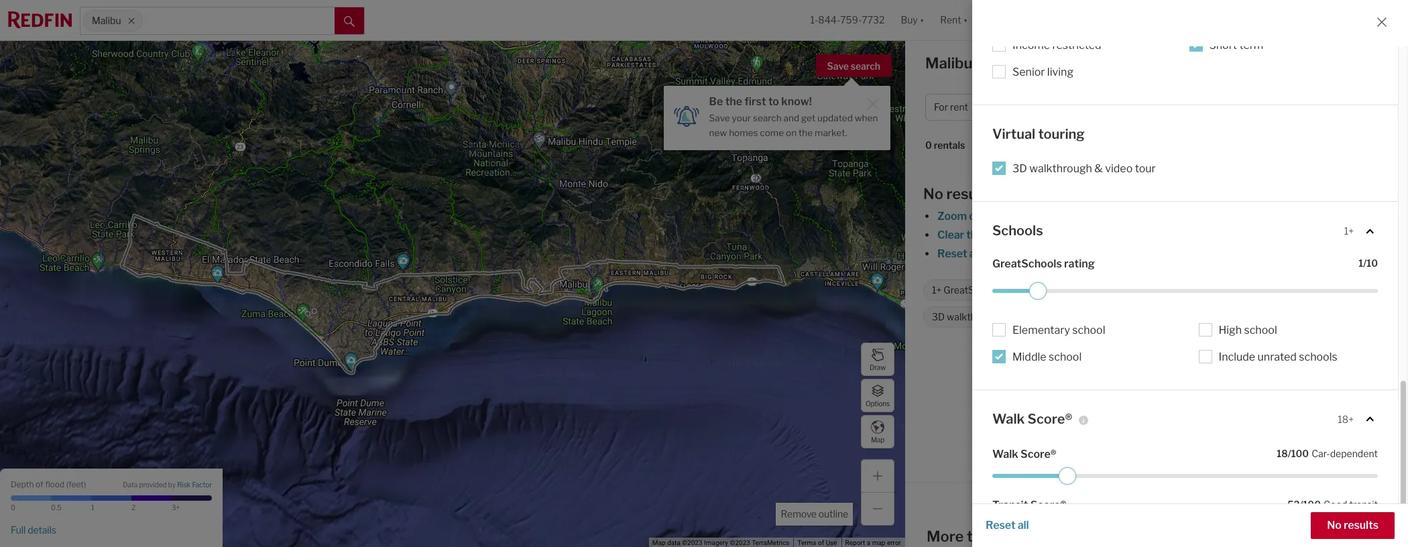 Task type: vqa. For each thing, say whether or not it's contained in the screenshot.
the left to
yes



Task type: locate. For each thing, give the bounding box(es) containing it.
1 horizontal spatial search
[[851, 60, 881, 72]]

save down "844-" in the right of the page
[[827, 60, 849, 72]]

to inside dialog
[[768, 95, 779, 108]]

greatschools down 'boundary'
[[993, 257, 1062, 270]]

the right be on the right top of the page
[[725, 95, 743, 108]]

0 vertical spatial video
[[1105, 162, 1133, 175]]

©2023 right data
[[682, 539, 703, 547]]

/10
[[1364, 257, 1378, 269]]

map right a
[[872, 539, 886, 547]]

0 for 0
[[11, 504, 15, 512]]

1 right 0.5
[[91, 504, 94, 512]]

0 up "full"
[[11, 504, 15, 512]]

save inside 'save your search and get updated when new homes come on the market.'
[[709, 113, 730, 123]]

for
[[934, 102, 948, 113]]

no down good
[[1327, 519, 1342, 532]]

1 horizontal spatial no results
[[1327, 519, 1379, 532]]

score
[[1111, 285, 1136, 296], [1212, 285, 1238, 296], [1325, 285, 1351, 296]]

1 vertical spatial 0
[[11, 504, 15, 512]]

reset down transit score®
[[986, 519, 1016, 532]]

the inside "zoom out clear the map boundary reset all filters or remove one of your filters below to see more homes"
[[967, 229, 983, 241]]

walk score® down middle on the bottom of page
[[993, 411, 1073, 427]]

school
[[1073, 324, 1106, 336], [1244, 324, 1277, 336], [1049, 350, 1082, 363]]

3d down recommended
[[1013, 162, 1027, 175]]

1 horizontal spatial save
[[827, 60, 849, 72]]

0 horizontal spatial map
[[652, 539, 666, 547]]

0 vertical spatial walk
[[1087, 285, 1109, 296]]

0 horizontal spatial 0
[[11, 504, 15, 512]]

1 vertical spatial 3d walkthrough & video tour
[[932, 311, 1058, 323]]

1+ greatschools rating
[[932, 285, 1031, 296]]

score® up in
[[1031, 499, 1066, 512]]

1 vertical spatial your
[[1103, 247, 1125, 260]]

save up new
[[709, 113, 730, 123]]

0 horizontal spatial results
[[947, 185, 995, 203]]

1 horizontal spatial the
[[799, 127, 813, 138]]

in
[[1041, 528, 1053, 545]]

1
[[1359, 257, 1364, 269], [91, 504, 94, 512]]

1 vertical spatial map
[[652, 539, 666, 547]]

your inside 'save your search and get updated when new homes come on the market.'
[[732, 113, 751, 123]]

greatschools
[[993, 257, 1062, 270], [944, 285, 1003, 296]]

all
[[1270, 102, 1282, 113]]

1 horizontal spatial homes
[[1253, 247, 1287, 260]]

score® up transit score®
[[1021, 448, 1057, 461]]

depth of flood ( feet )
[[11, 479, 86, 489]]

remove 1+ greatschools rating image
[[1039, 286, 1047, 294]]

3d
[[1013, 162, 1027, 175], [932, 311, 945, 323]]

&
[[1095, 162, 1103, 175], [1004, 311, 1011, 323]]

& down 1+ greatschools rating
[[1004, 311, 1011, 323]]

no results up "zoom out" button
[[923, 185, 995, 203]]

1 horizontal spatial video
[[1105, 162, 1133, 175]]

malibu apartments for rent
[[926, 54, 1122, 72]]

0 horizontal spatial ©2023
[[682, 539, 703, 547]]

2 horizontal spatial to
[[1191, 247, 1202, 260]]

reset
[[938, 247, 967, 260], [986, 519, 1016, 532]]

1 horizontal spatial results
[[1344, 519, 1379, 532]]

18+ up dependent
[[1338, 414, 1354, 425]]

reset all filters button
[[937, 247, 1014, 260]]

None range field
[[993, 282, 1378, 299], [993, 467, 1378, 485], [993, 518, 1378, 536], [993, 282, 1378, 299], [993, 467, 1378, 485], [993, 518, 1378, 536]]

1 vertical spatial •
[[972, 141, 975, 152]]

0 horizontal spatial 1+
[[932, 285, 942, 296]]

0 horizontal spatial filters
[[983, 247, 1013, 260]]

1 vertical spatial walkthrough
[[947, 311, 1002, 323]]

map data ©2023  imagery ©2023 terrametrics
[[652, 539, 790, 547]]

1 horizontal spatial your
[[1103, 247, 1125, 260]]

0 horizontal spatial rating
[[1005, 285, 1031, 296]]

1 vertical spatial search
[[753, 113, 782, 123]]

2 horizontal spatial filters
[[1284, 102, 1310, 113]]

52+
[[1274, 285, 1291, 296]]

1 vertical spatial homes
[[1253, 247, 1287, 260]]

/100 for transit score®
[[1300, 499, 1321, 510]]

map down 'out'
[[986, 229, 1008, 241]]

0 vertical spatial search
[[851, 60, 881, 72]]

for rent
[[934, 102, 968, 113]]

search up come
[[753, 113, 782, 123]]

be
[[709, 95, 723, 108]]

3d walkthrough & video tour down touring
[[1013, 162, 1156, 175]]

results up 'out'
[[947, 185, 995, 203]]

0 horizontal spatial all
[[970, 247, 981, 260]]

3 score from the left
[[1325, 285, 1351, 296]]

score left 'remove 91+ bike score' image
[[1212, 285, 1238, 296]]

no up zoom
[[923, 185, 944, 203]]

0 horizontal spatial map
[[872, 539, 886, 547]]

0 horizontal spatial 3d
[[932, 311, 945, 323]]

18 /100 car-dependent
[[1277, 448, 1378, 459]]

unit
[[1166, 311, 1182, 323]]

reset inside "zoom out clear the map boundary reset all filters or remove one of your filters below to see more homes"
[[938, 247, 967, 260]]

no results
[[923, 185, 995, 203], [1327, 519, 1379, 532]]

remove 52+ transit score image
[[1358, 286, 1366, 294]]

to
[[768, 95, 779, 108], [1191, 247, 1202, 260], [967, 528, 982, 545]]

0 vertical spatial map
[[871, 436, 885, 444]]

0 horizontal spatial the
[[725, 95, 743, 108]]

2 vertical spatial the
[[967, 229, 983, 241]]

0 horizontal spatial to
[[768, 95, 779, 108]]

remove malibu image
[[127, 17, 135, 25]]

beds / baths
[[1159, 102, 1214, 113]]

reset down clear
[[938, 247, 967, 260]]

1 vertical spatial tour
[[1039, 311, 1058, 323]]

1 horizontal spatial score
[[1212, 285, 1238, 296]]

1 vertical spatial no results
[[1327, 519, 1379, 532]]

2 ©2023 from the left
[[730, 539, 750, 547]]

score left remove 18+ walk score image
[[1111, 285, 1136, 296]]

one
[[1069, 247, 1088, 260]]

0 vertical spatial the
[[725, 95, 743, 108]]

2 vertical spatial to
[[967, 528, 982, 545]]

• for rentals
[[972, 141, 975, 152]]

walkthrough down 1+ greatschools rating
[[947, 311, 1002, 323]]

1 score from the left
[[1111, 285, 1136, 296]]

0 horizontal spatial transit
[[993, 499, 1028, 512]]

1 horizontal spatial 1
[[1359, 257, 1364, 269]]

• inside button
[[1312, 102, 1315, 113]]

map left data
[[652, 539, 666, 547]]

below
[[1159, 247, 1189, 260]]

greatschools rating
[[993, 257, 1095, 270]]

walk down middle on the bottom of page
[[993, 411, 1025, 427]]

1 horizontal spatial 18+
[[1338, 414, 1354, 425]]

to right more
[[967, 528, 982, 545]]

0 horizontal spatial •
[[972, 141, 975, 152]]

map inside "zoom out clear the map boundary reset all filters or remove one of your filters below to see more homes"
[[986, 229, 1008, 241]]

walk score® up transit score®
[[993, 448, 1057, 461]]

• left sort
[[972, 141, 975, 152]]

home
[[1071, 102, 1097, 113]]

1 for 1 /10
[[1359, 257, 1364, 269]]

reset all
[[986, 519, 1029, 532]]

all inside "zoom out clear the map boundary reset all filters or remove one of your filters below to see more homes"
[[970, 247, 981, 260]]

your down first
[[732, 113, 751, 123]]

1 vertical spatial transit
[[993, 499, 1028, 512]]

1 /10
[[1359, 257, 1378, 269]]

filters inside button
[[1284, 102, 1310, 113]]

your inside "zoom out clear the map boundary reset all filters or remove one of your filters below to see more homes"
[[1103, 247, 1125, 260]]

1 horizontal spatial 3d
[[1013, 162, 1027, 175]]

apartments
[[976, 54, 1061, 72]]

homes right more
[[1253, 247, 1287, 260]]

score left remove 52+ transit score icon
[[1325, 285, 1351, 296]]

more
[[1224, 247, 1251, 260]]

2 horizontal spatial score
[[1325, 285, 1351, 296]]

transit right '52+'
[[1293, 285, 1323, 296]]

rating up 18+ walk score
[[1064, 257, 1095, 270]]

error
[[887, 539, 901, 547]]

price
[[1008, 102, 1031, 113]]

out
[[969, 210, 986, 223]]

school down elementary school
[[1049, 350, 1082, 363]]

filters left below
[[1128, 247, 1157, 260]]

/100 left good
[[1300, 499, 1321, 510]]

the
[[725, 95, 743, 108], [799, 127, 813, 138], [967, 229, 983, 241]]

report a map error
[[845, 539, 901, 547]]

0 horizontal spatial homes
[[729, 127, 758, 138]]

clear the map boundary button
[[937, 229, 1058, 241]]

0 horizontal spatial search
[[753, 113, 782, 123]]

2 vertical spatial of
[[818, 539, 824, 547]]

dependent
[[1330, 448, 1378, 459]]

score® down middle school
[[1028, 411, 1073, 427]]

walk score®
[[993, 411, 1073, 427], [993, 448, 1057, 461]]

all down clear the map boundary button
[[970, 247, 981, 260]]

1 vertical spatial video
[[1013, 311, 1037, 323]]

rating left the remove 1+ greatschools rating "image"
[[1005, 285, 1031, 296]]

submit search image
[[344, 16, 355, 27]]

in-unit washer/dryer
[[1154, 311, 1243, 323]]

type
[[1099, 102, 1119, 113]]

1 vertical spatial the
[[799, 127, 813, 138]]

recommended
[[1006, 140, 1074, 151]]

filters down clear the map boundary button
[[983, 247, 1013, 260]]

1 vertical spatial /100
[[1300, 499, 1321, 510]]

1 vertical spatial save
[[709, 113, 730, 123]]

0 vertical spatial no results
[[923, 185, 995, 203]]

greatschools down reset all filters button
[[944, 285, 1003, 296]]

of left 'use'
[[818, 539, 824, 547]]

unrated
[[1258, 350, 1297, 363]]

no inside button
[[1327, 519, 1342, 532]]

of for depth of flood ( feet )
[[36, 479, 43, 489]]

for
[[1064, 54, 1085, 72]]

/100 left car-
[[1288, 448, 1309, 459]]

score®
[[1028, 411, 1073, 427], [1021, 448, 1057, 461], [1031, 499, 1066, 512]]

(
[[66, 479, 69, 489]]

0 vertical spatial to
[[768, 95, 779, 108]]

factor
[[192, 481, 212, 489]]

include
[[1219, 350, 1256, 363]]

full details button
[[11, 524, 56, 536]]

2 horizontal spatial of
[[1090, 247, 1101, 260]]

1-844-759-7732
[[810, 14, 885, 26]]

1 vertical spatial 1
[[91, 504, 94, 512]]

to right first
[[768, 95, 779, 108]]

school down 18+ walk score
[[1073, 324, 1106, 336]]

0 vertical spatial reset
[[938, 247, 967, 260]]

school right high
[[1244, 324, 1277, 336]]

the right "on"
[[799, 127, 813, 138]]

1 vertical spatial all
[[1018, 519, 1029, 532]]

3d walkthrough & video tour down 1+ greatschools rating
[[932, 311, 1058, 323]]

sort :
[[982, 140, 1004, 151]]

map region
[[0, 0, 995, 547]]

walk up transit score®
[[993, 448, 1019, 461]]

1 up remove 52+ transit score icon
[[1359, 257, 1364, 269]]

options button
[[861, 379, 895, 412]]

759-
[[840, 14, 862, 26]]

video
[[1105, 162, 1133, 175], [1013, 311, 1037, 323]]

1 horizontal spatial to
[[967, 528, 982, 545]]

2 vertical spatial score®
[[1031, 499, 1066, 512]]

1 vertical spatial &
[[1004, 311, 1011, 323]]

results down transit
[[1344, 519, 1379, 532]]

malibu
[[92, 15, 121, 26], [926, 54, 973, 72], [1194, 358, 1227, 371], [1056, 528, 1103, 545]]

1 vertical spatial of
[[36, 479, 43, 489]]

flood
[[45, 479, 64, 489]]

0 vertical spatial &
[[1095, 162, 1103, 175]]

1 horizontal spatial rating
[[1064, 257, 1095, 270]]

0 horizontal spatial reset
[[938, 247, 967, 260]]

0 vertical spatial no
[[923, 185, 944, 203]]

0 vertical spatial walkthrough
[[1030, 162, 1092, 175]]

no results inside no results button
[[1327, 519, 1379, 532]]

0 inside 0 rentals •
[[926, 140, 932, 151]]

to inside "zoom out clear the map boundary reset all filters or remove one of your filters below to see more homes"
[[1191, 247, 1202, 260]]

1 horizontal spatial tour
[[1135, 162, 1156, 175]]

0 vertical spatial map
[[986, 229, 1008, 241]]

• inside 0 rentals •
[[972, 141, 975, 152]]

walk down one
[[1087, 285, 1109, 296]]

school for high school
[[1244, 324, 1277, 336]]

• left 8
[[1312, 102, 1315, 113]]

0 vertical spatial tour
[[1135, 162, 1156, 175]]

of right one
[[1090, 247, 1101, 260]]

1 horizontal spatial 0
[[926, 140, 932, 151]]

0 vertical spatial 0
[[926, 140, 932, 151]]

transit up reset all
[[993, 499, 1028, 512]]

1 walk score® from the top
[[993, 411, 1073, 427]]

explore
[[985, 528, 1038, 545]]

52+ transit score
[[1274, 285, 1351, 296]]

save for save your search and get updated when new homes come on the market.
[[709, 113, 730, 123]]

video up the elementary at bottom
[[1013, 311, 1037, 323]]

your right one
[[1103, 247, 1125, 260]]

0 horizontal spatial save
[[709, 113, 730, 123]]

the up reset all filters button
[[967, 229, 983, 241]]

0 horizontal spatial no
[[923, 185, 944, 203]]

0 vertical spatial your
[[732, 113, 751, 123]]

1 for 1
[[91, 504, 94, 512]]

©2023 right imagery
[[730, 539, 750, 547]]

18+ right the remove 1+ greatschools rating "image"
[[1069, 285, 1085, 296]]

save inside button
[[827, 60, 849, 72]]

0 vertical spatial all
[[970, 247, 981, 260]]

high school
[[1219, 324, 1277, 336]]

homes right new
[[729, 127, 758, 138]]

to left see
[[1191, 247, 1202, 260]]

video down type
[[1105, 162, 1133, 175]]

0 vertical spatial homes
[[729, 127, 758, 138]]

1 horizontal spatial map
[[986, 229, 1008, 241]]

full details
[[11, 524, 56, 536]]

0 horizontal spatial 18+
[[1069, 285, 1085, 296]]

& down home type button
[[1095, 162, 1103, 175]]

beds / baths button
[[1150, 94, 1240, 121]]

all down transit score®
[[1018, 519, 1029, 532]]

rent
[[1088, 54, 1122, 72]]

:
[[1001, 140, 1004, 151]]

no results down transit
[[1327, 519, 1379, 532]]

2 score from the left
[[1212, 285, 1238, 296]]

search down 7732
[[851, 60, 881, 72]]

of left flood at the bottom of the page
[[36, 479, 43, 489]]

1 vertical spatial score®
[[1021, 448, 1057, 461]]

google image
[[3, 530, 48, 547]]

short term
[[1210, 39, 1264, 51]]

map down options
[[871, 436, 885, 444]]

map inside button
[[871, 436, 885, 444]]

1 horizontal spatial &
[[1095, 162, 1103, 175]]

1 vertical spatial 18+
[[1338, 414, 1354, 425]]

walkthrough down recommended button
[[1030, 162, 1092, 175]]

0 left "rentals"
[[926, 140, 932, 151]]

0 vertical spatial 18+
[[1069, 285, 1085, 296]]

3d down 1+ greatschools rating
[[932, 311, 945, 323]]

0 vertical spatial •
[[1312, 102, 1315, 113]]

0 vertical spatial results
[[947, 185, 995, 203]]

1 vertical spatial 1+
[[932, 285, 942, 296]]

income
[[1013, 39, 1050, 51]]

filters right all
[[1284, 102, 1310, 113]]

1 horizontal spatial reset
[[986, 519, 1016, 532]]



Task type: describe. For each thing, give the bounding box(es) containing it.
remove 91+ bike score image
[[1244, 286, 1253, 294]]

malibu down high
[[1194, 358, 1227, 371]]

updated
[[818, 113, 853, 123]]

be the first to know! dialog
[[664, 78, 890, 150]]

senior living
[[1013, 65, 1074, 78]]

18+ for 18+
[[1338, 414, 1354, 425]]

homes inside 'save your search and get updated when new homes come on the market.'
[[729, 127, 758, 138]]

first
[[745, 95, 766, 108]]

/100 for walk score®
[[1288, 448, 1309, 459]]

sort
[[982, 140, 1001, 151]]

2
[[131, 504, 135, 512]]

school for elementary school
[[1073, 324, 1106, 336]]

0 horizontal spatial tour
[[1039, 311, 1058, 323]]

remove outline
[[781, 508, 848, 520]]

of inside "zoom out clear the map boundary reset all filters or remove one of your filters below to see more homes"
[[1090, 247, 1101, 260]]

rent
[[950, 102, 968, 113]]

senior
[[1013, 65, 1045, 78]]

0 horizontal spatial walkthrough
[[947, 311, 1002, 323]]

0 rentals •
[[926, 140, 975, 152]]

come
[[760, 127, 784, 138]]

)
[[84, 479, 86, 489]]

restricted
[[1053, 39, 1102, 51]]

map for map
[[871, 436, 885, 444]]

transit
[[1350, 499, 1378, 510]]

baths
[[1188, 102, 1214, 113]]

0 vertical spatial 3d walkthrough & video tour
[[1013, 162, 1156, 175]]

0 horizontal spatial no results
[[923, 185, 995, 203]]

terms
[[798, 539, 817, 547]]

terrametrics
[[752, 539, 790, 547]]

elementary school
[[1013, 324, 1106, 336]]

when
[[855, 113, 878, 123]]

short
[[1210, 39, 1237, 51]]

0 vertical spatial transit
[[1293, 285, 1323, 296]]

transit score®
[[993, 499, 1066, 512]]

malibu link
[[1194, 358, 1227, 371]]

score for 18+ walk score
[[1111, 285, 1136, 296]]

touring
[[1038, 126, 1085, 142]]

income restricted
[[1013, 39, 1102, 51]]

all filters • 8
[[1270, 102, 1324, 113]]

remove 18+ walk score image
[[1143, 286, 1151, 294]]

91+ bike score
[[1173, 285, 1238, 296]]

see
[[1204, 247, 1222, 260]]

map for map data ©2023  imagery ©2023 terrametrics
[[652, 539, 666, 547]]

virtual touring
[[993, 126, 1085, 142]]

price button
[[1000, 94, 1057, 121]]

1 horizontal spatial filters
[[1128, 247, 1157, 260]]

18
[[1277, 448, 1288, 459]]

91+
[[1173, 285, 1189, 296]]

18+ walk score
[[1069, 285, 1136, 296]]

elementary
[[1013, 324, 1070, 336]]

0 for 0 rentals •
[[926, 140, 932, 151]]

good
[[1324, 499, 1348, 510]]

risk factor link
[[177, 481, 212, 490]]

3+
[[172, 504, 180, 512]]

all inside reset all button
[[1018, 519, 1029, 532]]

score for 91+ bike score
[[1212, 285, 1238, 296]]

reset inside button
[[986, 519, 1016, 532]]

save for save search
[[827, 60, 849, 72]]

0.5
[[51, 504, 61, 512]]

a
[[867, 539, 871, 547]]

map button
[[861, 415, 895, 449]]

• for filters
[[1312, 102, 1315, 113]]

include unrated schools
[[1219, 350, 1338, 363]]

know!
[[781, 95, 812, 108]]

search inside button
[[851, 60, 881, 72]]

7732
[[862, 14, 885, 26]]

school for middle school
[[1049, 350, 1082, 363]]

data
[[667, 539, 681, 547]]

18+ for 18+ walk score
[[1069, 285, 1085, 296]]

0 vertical spatial score®
[[1028, 411, 1073, 427]]

1 vertical spatial walk
[[993, 411, 1025, 427]]

terms of use
[[798, 539, 837, 547]]

in-
[[1154, 311, 1166, 323]]

report
[[845, 539, 865, 547]]

car-
[[1312, 448, 1330, 459]]

score for 52+ transit score
[[1325, 285, 1351, 296]]

home type button
[[1062, 94, 1144, 121]]

middle school
[[1013, 350, 1082, 363]]

bike
[[1191, 285, 1210, 296]]

1+ for 1+
[[1344, 225, 1354, 237]]

0 horizontal spatial &
[[1004, 311, 1011, 323]]

and
[[784, 113, 799, 123]]

options
[[866, 399, 890, 407]]

2 walk score® from the top
[[993, 448, 1057, 461]]

use
[[826, 539, 837, 547]]

home type
[[1071, 102, 1119, 113]]

reset all button
[[986, 512, 1029, 539]]

washer/dryer
[[1184, 311, 1243, 323]]

0 vertical spatial 3d
[[1013, 162, 1027, 175]]

remove outline button
[[776, 503, 853, 526]]

1 vertical spatial map
[[872, 539, 886, 547]]

search inside 'save your search and get updated when new homes come on the market.'
[[753, 113, 782, 123]]

/
[[1183, 102, 1186, 113]]

the inside 'save your search and get updated when new homes come on the market.'
[[799, 127, 813, 138]]

beds
[[1159, 102, 1181, 113]]

remove
[[781, 508, 817, 520]]

more
[[927, 528, 964, 545]]

844-
[[818, 14, 840, 26]]

0 vertical spatial rating
[[1064, 257, 1095, 270]]

no results button
[[1311, 512, 1395, 539]]

0 vertical spatial greatschools
[[993, 257, 1062, 270]]

1 ©2023 from the left
[[682, 539, 703, 547]]

score® for transit
[[1031, 499, 1066, 512]]

schools
[[993, 223, 1043, 239]]

rentals
[[934, 140, 965, 151]]

score® for walk
[[1021, 448, 1057, 461]]

2 vertical spatial walk
[[993, 448, 1019, 461]]

save search
[[827, 60, 881, 72]]

high
[[1219, 324, 1242, 336]]

malibu up for rent in the top right of the page
[[926, 54, 973, 72]]

of for terms of use
[[818, 539, 824, 547]]

1 horizontal spatial walkthrough
[[1030, 162, 1092, 175]]

1 vertical spatial rating
[[1005, 285, 1031, 296]]

term
[[1240, 39, 1264, 51]]

more to explore in malibu
[[927, 528, 1103, 545]]

clear
[[938, 229, 964, 241]]

depth
[[11, 479, 34, 489]]

results inside button
[[1344, 519, 1379, 532]]

1+ for 1+ greatschools rating
[[932, 285, 942, 296]]

zoom out button
[[937, 210, 987, 223]]

new
[[709, 127, 727, 138]]

outline
[[819, 508, 848, 520]]

schools
[[1299, 350, 1338, 363]]

get
[[801, 113, 816, 123]]

draw button
[[861, 343, 895, 376]]

52 /100 good transit
[[1288, 499, 1378, 510]]

be the first to know!
[[709, 95, 812, 108]]

draw
[[870, 363, 886, 371]]

1 vertical spatial greatschools
[[944, 285, 1003, 296]]

market.
[[815, 127, 847, 138]]

on
[[786, 127, 797, 138]]

feet
[[69, 479, 84, 489]]

report a map error link
[[845, 539, 901, 547]]

middle
[[1013, 350, 1047, 363]]

malibu left remove malibu image at the left top of page
[[92, 15, 121, 26]]

homes inside "zoom out clear the map boundary reset all filters or remove one of your filters below to see more homes"
[[1253, 247, 1287, 260]]

malibu right in
[[1056, 528, 1103, 545]]

0 horizontal spatial video
[[1013, 311, 1037, 323]]



